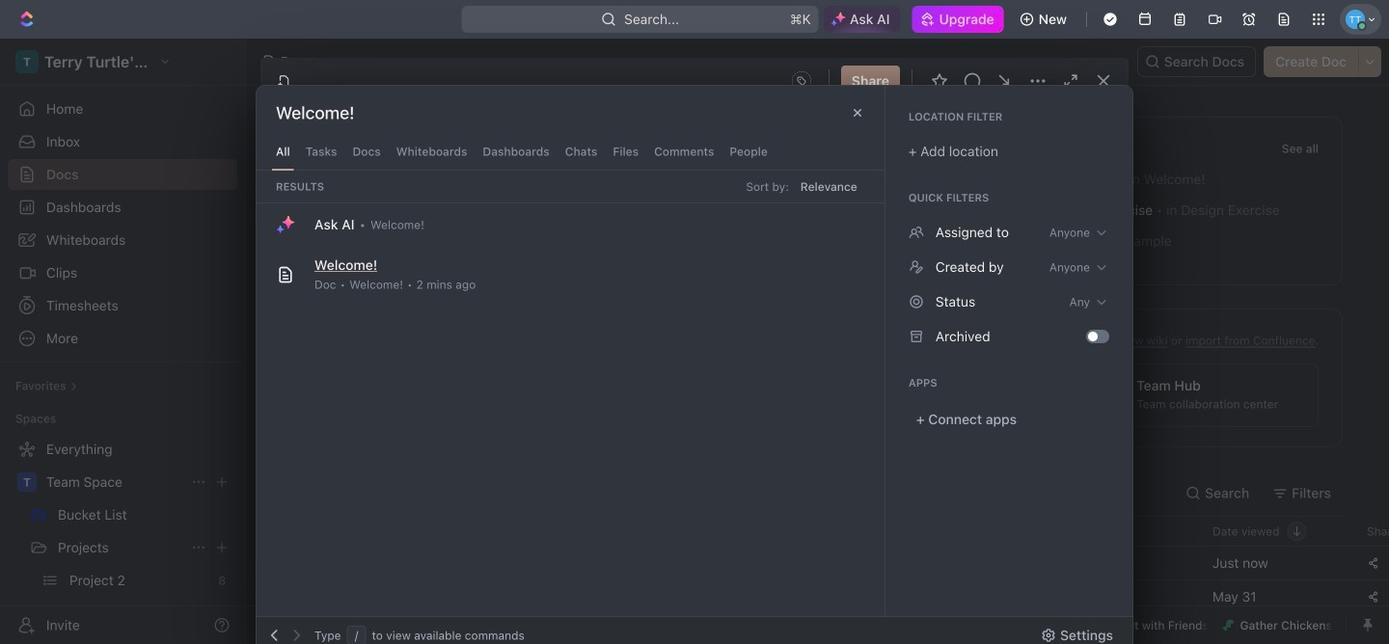 Task type: describe. For each thing, give the bounding box(es) containing it.
2 e8o8q image from the top
[[909, 294, 924, 310]]

Search or run a command… text field
[[276, 101, 421, 124]]



Task type: vqa. For each thing, say whether or not it's contained in the screenshot.
table
yes



Task type: locate. For each thing, give the bounding box(es) containing it.
1 vertical spatial e8o8q image
[[909, 294, 924, 310]]

tree
[[8, 434, 237, 645]]

e8o8q image
[[909, 260, 924, 275]]

0 vertical spatial e8o8q image
[[909, 225, 924, 240]]

e8o8q image
[[909, 225, 924, 240], [909, 294, 924, 310]]

e8o8q image up e8o8q image
[[909, 225, 924, 240]]

team space, , element
[[17, 473, 37, 492]]

tree inside sidebar navigation
[[8, 434, 237, 645]]

zdtis image
[[909, 329, 924, 345]]

1 e8o8q image from the top
[[909, 225, 924, 240]]

e8o8q image down e8o8q image
[[909, 294, 924, 310]]

row
[[292, 516, 1390, 547], [292, 546, 1390, 581], [271, 580, 1390, 615]]

drumstick bite image
[[1223, 620, 1235, 632]]

sidebar navigation
[[0, 39, 246, 645]]

table
[[271, 516, 1390, 645]]

cell
[[1047, 547, 1201, 580], [271, 581, 292, 614], [630, 581, 823, 614], [1047, 581, 1201, 614]]



